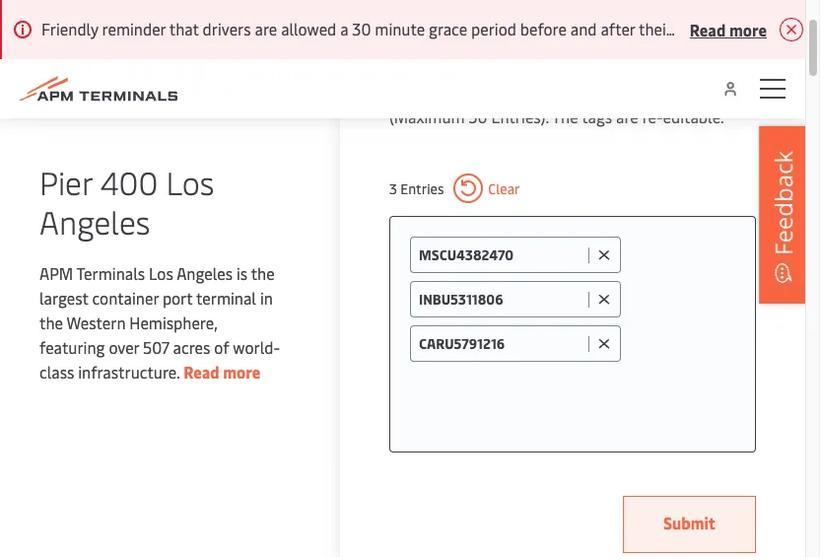 Task type: describe. For each thing, give the bounding box(es) containing it.
track and trace - import availability
[[390, 0, 685, 69]]

los for 400
[[166, 160, 215, 203]]

of inside please enter container or bill of lading ids (maximum 50 entries). the tags are re-editable.
[[595, 81, 610, 103]]

read more button
[[690, 17, 768, 41]]

container inside apm terminals los angeles is the largest container port terminal in the western hemisphere, featuring over 507 acres of world- class infrastructure.
[[92, 287, 159, 308]]

the
[[553, 106, 579, 127]]

hemisphere,
[[130, 311, 218, 333]]

3
[[390, 179, 398, 198]]

1 entered id text field from the top
[[419, 246, 584, 264]]

apm
[[39, 262, 73, 284]]

terminal
[[196, 287, 257, 308]]

editable.
[[664, 106, 725, 127]]

more for read more link
[[223, 361, 261, 382]]

acres
[[173, 336, 210, 358]]

(maximum
[[390, 106, 465, 127]]

bill
[[570, 81, 591, 103]]

clear
[[489, 179, 520, 198]]

read for read more link
[[184, 361, 220, 382]]

import
[[602, 0, 685, 31]]

container inside please enter container or bill of lading ids (maximum 50 entries). the tags are re-editable.
[[481, 81, 547, 103]]

507
[[143, 336, 169, 358]]

angeles for terminals
[[177, 262, 233, 284]]

read for read more button
[[690, 18, 726, 40]]

or
[[551, 81, 566, 103]]

western
[[67, 311, 126, 333]]

tags
[[582, 106, 613, 127]]

infrastructure.
[[78, 361, 180, 382]]

3 entered id text field from the top
[[419, 334, 584, 353]]

read more for read more link
[[184, 361, 261, 382]]

50
[[469, 106, 488, 127]]

pier
[[39, 160, 92, 203]]

trace
[[512, 0, 577, 31]]

feedback button
[[760, 126, 809, 303]]

availability
[[390, 32, 518, 69]]

largest
[[39, 287, 88, 308]]

submit
[[664, 512, 716, 534]]

and
[[460, 0, 506, 31]]

entries
[[401, 179, 444, 198]]

angeles for 400
[[39, 200, 150, 242]]

featuring
[[39, 336, 105, 358]]

feedback
[[768, 150, 800, 255]]

1 horizontal spatial the
[[251, 262, 275, 284]]

1 vertical spatial the
[[39, 311, 63, 333]]

los for terminals
[[149, 262, 173, 284]]

ids
[[662, 81, 683, 103]]



Task type: locate. For each thing, give the bounding box(es) containing it.
0 vertical spatial the
[[251, 262, 275, 284]]

please
[[390, 81, 436, 103]]

2 entered id text field from the top
[[419, 290, 584, 309]]

submit button
[[624, 496, 757, 554]]

read more left close alert 'icon'
[[690, 18, 768, 40]]

0 horizontal spatial container
[[92, 287, 159, 308]]

of
[[595, 81, 610, 103], [214, 336, 229, 358]]

container down terminals
[[92, 287, 159, 308]]

0 vertical spatial los
[[166, 160, 215, 203]]

is
[[237, 262, 248, 284]]

angeles inside apm terminals los angeles is the largest container port terminal in the western hemisphere, featuring over 507 acres of world- class infrastructure.
[[177, 262, 233, 284]]

1 vertical spatial read more
[[184, 361, 261, 382]]

in
[[260, 287, 273, 308]]

1 horizontal spatial angeles
[[177, 262, 233, 284]]

clear button
[[454, 174, 520, 203]]

los right 400
[[166, 160, 215, 203]]

0 vertical spatial entered id text field
[[419, 246, 584, 264]]

angeles up terminals
[[39, 200, 150, 242]]

angeles up terminal
[[177, 262, 233, 284]]

0 vertical spatial of
[[595, 81, 610, 103]]

container
[[481, 81, 547, 103], [92, 287, 159, 308]]

container up entries).
[[481, 81, 547, 103]]

the down largest
[[39, 311, 63, 333]]

Entered ID text field
[[419, 246, 584, 264], [419, 290, 584, 309], [419, 334, 584, 353]]

enter
[[440, 81, 477, 103]]

of right "bill"
[[595, 81, 610, 103]]

1 vertical spatial los
[[149, 262, 173, 284]]

the
[[251, 262, 275, 284], [39, 311, 63, 333]]

1 horizontal spatial more
[[730, 18, 768, 40]]

0 horizontal spatial of
[[214, 336, 229, 358]]

0 horizontal spatial read more
[[184, 361, 261, 382]]

read more down acres
[[184, 361, 261, 382]]

1 vertical spatial of
[[214, 336, 229, 358]]

2 vertical spatial entered id text field
[[419, 334, 584, 353]]

1 vertical spatial more
[[223, 361, 261, 382]]

0 vertical spatial read
[[690, 18, 726, 40]]

of up read more link
[[214, 336, 229, 358]]

los up port
[[149, 262, 173, 284]]

more inside button
[[730, 18, 768, 40]]

more down the world-
[[223, 361, 261, 382]]

angeles inside pier 400 los angeles
[[39, 200, 150, 242]]

of inside apm terminals los angeles is the largest container port terminal in the western hemisphere, featuring over 507 acres of world- class infrastructure.
[[214, 336, 229, 358]]

0 horizontal spatial the
[[39, 311, 63, 333]]

la secondary image
[[0, 341, 311, 557]]

1 horizontal spatial read
[[690, 18, 726, 40]]

entries).
[[492, 106, 549, 127]]

please enter container or bill of lading ids (maximum 50 entries). the tags are re-editable.
[[390, 81, 725, 127]]

read down acres
[[184, 361, 220, 382]]

0 horizontal spatial read
[[184, 361, 220, 382]]

world-
[[233, 336, 280, 358]]

read more link
[[184, 361, 261, 382]]

1 vertical spatial read
[[184, 361, 220, 382]]

apm terminals los angeles is the largest container port terminal in the western hemisphere, featuring over 507 acres of world- class infrastructure.
[[39, 262, 280, 382]]

read more
[[690, 18, 768, 40], [184, 361, 261, 382]]

terminals
[[76, 262, 145, 284]]

track
[[390, 0, 453, 31]]

lading
[[614, 81, 658, 103]]

read right "import"
[[690, 18, 726, 40]]

are
[[617, 106, 639, 127]]

read
[[690, 18, 726, 40], [184, 361, 220, 382]]

1 horizontal spatial container
[[481, 81, 547, 103]]

angeles
[[39, 200, 150, 242], [177, 262, 233, 284]]

0 vertical spatial container
[[481, 81, 547, 103]]

more
[[730, 18, 768, 40], [223, 361, 261, 382]]

over
[[109, 336, 139, 358]]

los
[[166, 160, 215, 203], [149, 262, 173, 284]]

400
[[100, 160, 158, 203]]

los inside pier 400 los angeles
[[166, 160, 215, 203]]

1 vertical spatial angeles
[[177, 262, 233, 284]]

1 vertical spatial entered id text field
[[419, 290, 584, 309]]

0 vertical spatial more
[[730, 18, 768, 40]]

1 vertical spatial container
[[92, 287, 159, 308]]

-
[[584, 0, 595, 31]]

class
[[39, 361, 74, 382]]

0 horizontal spatial angeles
[[39, 200, 150, 242]]

more for read more button
[[730, 18, 768, 40]]

read more for read more button
[[690, 18, 768, 40]]

los inside apm terminals los angeles is the largest container port terminal in the western hemisphere, featuring over 507 acres of world- class infrastructure.
[[149, 262, 173, 284]]

more left close alert 'icon'
[[730, 18, 768, 40]]

port
[[163, 287, 193, 308]]

close alert image
[[780, 18, 804, 41]]

1 horizontal spatial read more
[[690, 18, 768, 40]]

the right is
[[251, 262, 275, 284]]

re-
[[643, 106, 664, 127]]

0 vertical spatial angeles
[[39, 200, 150, 242]]

3 entries
[[390, 179, 444, 198]]

1 horizontal spatial of
[[595, 81, 610, 103]]

read inside button
[[690, 18, 726, 40]]

pier 400 los angeles
[[39, 160, 215, 242]]

0 vertical spatial read more
[[690, 18, 768, 40]]

0 horizontal spatial more
[[223, 361, 261, 382]]



Task type: vqa. For each thing, say whether or not it's contained in the screenshot.
Trace
yes



